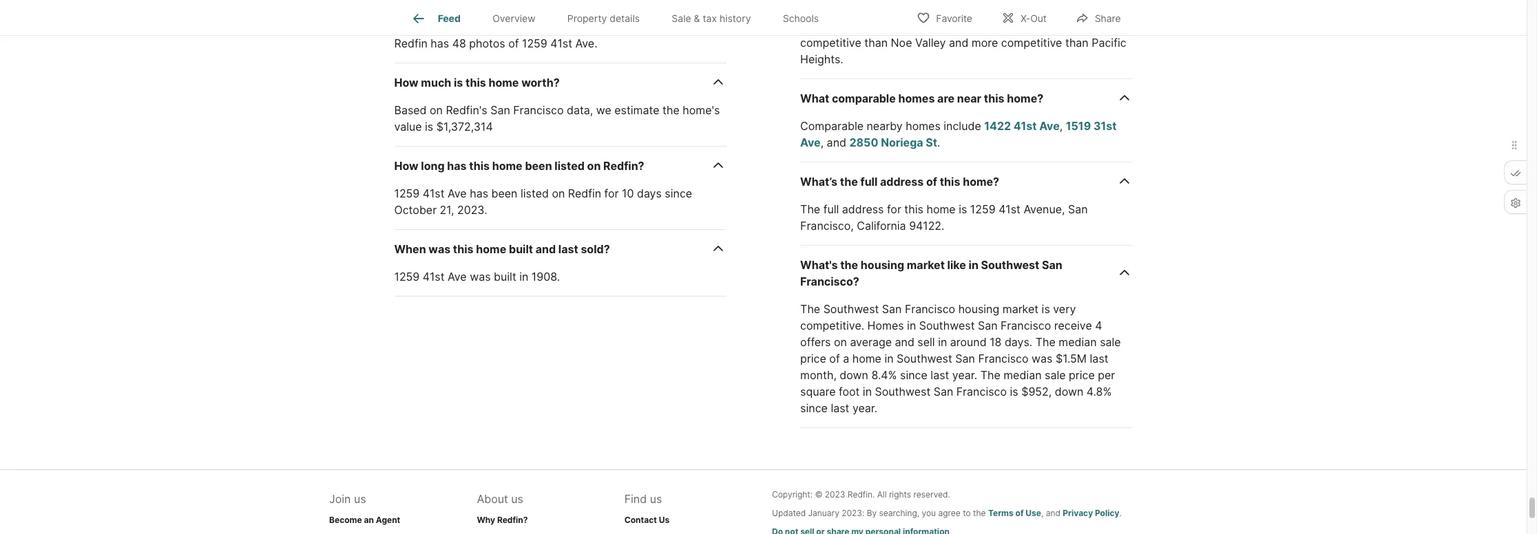 Task type: locate. For each thing, give the bounding box(es) containing it.
1259 down available
[[522, 36, 548, 50]]

1 horizontal spatial was
[[470, 270, 491, 284]]

to
[[963, 508, 971, 519]]

is left $952,
[[1010, 385, 1019, 399]]

us right join
[[354, 492, 366, 506]]

us for join us
[[354, 492, 366, 506]]

in left "1908."
[[520, 270, 529, 284]]

2 vertical spatial for
[[887, 202, 902, 216]]

of inside the southwest san francisco housing market is very competitive. homes in southwest san francisco receive 4 offers on average and sell in around 18 days. the median sale price of a home in southwest san francisco was $1.5m last month, down 8.4% since last year. the median sale price per square foot in southwest san francisco is $952, down 4.8% since last year.
[[830, 352, 840, 366]]

san right avenue,
[[1068, 202, 1088, 216]]

the right what's
[[840, 175, 858, 189]]

0 vertical spatial been
[[525, 159, 552, 173]]

been up 1259 41st ave has been listed on redfin for 10 days since october 21, 2023.
[[525, 159, 552, 173]]

redfin's
[[446, 103, 488, 117]]

2023
[[825, 490, 846, 500]]

0 horizontal spatial since
[[665, 187, 692, 200]]

median
[[1059, 335, 1097, 349], [1004, 368, 1042, 382]]

tab list
[[394, 0, 846, 35]]

homes for include
[[906, 119, 941, 133]]

how
[[394, 9, 419, 23], [394, 76, 419, 89], [394, 159, 419, 173]]

1908.
[[532, 270, 560, 284]]

2 how from the top
[[394, 76, 419, 89]]

1 vertical spatial address
[[842, 202, 884, 216]]

0 horizontal spatial redfin
[[394, 36, 428, 50]]

0 vertical spatial housing
[[861, 258, 905, 272]]

how inside how many photos are available for this home? dropdown button
[[394, 9, 419, 23]]

0 vertical spatial homes
[[899, 91, 935, 105]]

ave
[[1040, 119, 1060, 133], [801, 136, 821, 149], [448, 187, 467, 200], [448, 270, 467, 284]]

how inside how long has this home been listed on redfin? dropdown button
[[394, 159, 419, 173]]

1 horizontal spatial down
[[1055, 385, 1084, 399]]

this up ave.
[[582, 9, 602, 23]]

price
[[801, 352, 827, 366], [1069, 368, 1095, 382]]

how left the many
[[394, 9, 419, 23]]

housing down california at the right top of page
[[861, 258, 905, 272]]

since right 8.4%
[[900, 368, 928, 382]]

foot
[[839, 385, 860, 399]]

since down square
[[801, 401, 828, 415]]

sale & tax history tab
[[656, 2, 767, 35]]

housing
[[861, 258, 905, 272], [959, 302, 1000, 316]]

home inside dropdown button
[[492, 159, 523, 173]]

down up foot
[[840, 368, 869, 382]]

estimate
[[615, 103, 660, 117]]

on up a
[[834, 335, 847, 349]]

0 vertical spatial built
[[509, 242, 533, 256]]

many
[[421, 9, 451, 23]]

0 vertical spatial listed
[[555, 159, 585, 173]]

ave inside 1259 41st ave has been listed on redfin for 10 days since october 21, 2023.
[[448, 187, 467, 200]]

the
[[663, 103, 680, 117], [840, 175, 858, 189], [841, 258, 859, 272], [973, 508, 986, 519]]

. down comparable nearby homes include 1422 41st ave ,
[[938, 136, 941, 149]]

0 vertical spatial for
[[564, 9, 579, 23]]

market inside the southwest san francisco housing market is very competitive. homes in southwest san francisco receive 4 offers on average and sell in around 18 days. the median sale price of a home in southwest san francisco was $1.5m last month, down 8.4% since last year. the median sale price per square foot in southwest san francisco is $952, down 4.8% since last year.
[[1003, 302, 1039, 316]]

1 horizontal spatial redfin
[[568, 187, 602, 200]]

1 horizontal spatial market
[[1003, 302, 1039, 316]]

0 vertical spatial year.
[[953, 368, 978, 382]]

home up the 94122.
[[927, 202, 956, 216]]

1 horizontal spatial since
[[801, 401, 828, 415]]

how for how long has this home been listed on redfin?
[[394, 159, 419, 173]]

for inside 1259 41st ave has been listed on redfin for 10 days since october 21, 2023.
[[605, 187, 619, 200]]

been
[[525, 159, 552, 173], [492, 187, 518, 200]]

why
[[477, 515, 495, 526]]

how inside how much is this home worth? dropdown button
[[394, 76, 419, 89]]

1 horizontal spatial for
[[605, 187, 619, 200]]

is inside the full address for this home is 1259 41st avenue, san francisco, california 94122.
[[959, 202, 967, 216]]

is down what's the full address of this home? dropdown button
[[959, 202, 967, 216]]

been down how long has this home been listed on redfin?
[[492, 187, 518, 200]]

0 horizontal spatial year.
[[853, 401, 878, 415]]

for left 10
[[605, 187, 619, 200]]

southwest up competitive.
[[824, 302, 879, 316]]

redfin.
[[848, 490, 875, 500]]

0 horizontal spatial are
[[494, 9, 511, 23]]

homes up st
[[906, 119, 941, 133]]

0 vertical spatial price
[[801, 352, 827, 366]]

ave up 21,
[[448, 187, 467, 200]]

market
[[907, 258, 945, 272], [1003, 302, 1039, 316]]

1 vertical spatial home?
[[1007, 91, 1044, 105]]

about
[[477, 492, 508, 506]]

redfin? up 10
[[604, 159, 645, 173]]

2 us from the left
[[511, 492, 524, 506]]

2 horizontal spatial since
[[900, 368, 928, 382]]

find
[[625, 492, 647, 506]]

1 vertical spatial redfin
[[568, 187, 602, 200]]

homes up comparable nearby homes include 1422 41st ave ,
[[899, 91, 935, 105]]

on down we
[[587, 159, 601, 173]]

0 vertical spatial are
[[494, 9, 511, 23]]

near
[[957, 91, 982, 105]]

0 vertical spatial since
[[665, 187, 692, 200]]

francisco down worth?
[[513, 103, 564, 117]]

the
[[801, 202, 821, 216], [801, 302, 821, 316], [1036, 335, 1056, 349], [981, 368, 1001, 382]]

the inside what's the housing market like in southwest san francisco?
[[841, 258, 859, 272]]

of
[[509, 36, 519, 50], [927, 175, 938, 189], [830, 352, 840, 366], [1016, 508, 1024, 519]]

san
[[491, 103, 510, 117], [1068, 202, 1088, 216], [1042, 258, 1063, 272], [882, 302, 902, 316], [978, 319, 998, 333], [956, 352, 975, 366], [934, 385, 954, 399]]

0 horizontal spatial was
[[429, 242, 451, 256]]

since
[[665, 187, 692, 200], [900, 368, 928, 382], [801, 401, 828, 415]]

for up ave.
[[564, 9, 579, 23]]

photos up 48 on the left top of page
[[453, 9, 491, 23]]

home left worth?
[[489, 76, 519, 89]]

address up california at the right top of page
[[842, 202, 884, 216]]

41st up 21,
[[423, 187, 445, 200]]

last left sold?
[[559, 242, 578, 256]]

redfin has 48 photos of 1259 41st ave.
[[394, 36, 598, 50]]

how up based
[[394, 76, 419, 89]]

0 horizontal spatial for
[[564, 9, 579, 23]]

1 vertical spatial are
[[938, 91, 955, 105]]

of up the full address for this home is 1259 41st avenue, san francisco, california 94122.
[[927, 175, 938, 189]]

1 horizontal spatial full
[[861, 175, 878, 189]]

0 vertical spatial sale
[[1100, 335, 1121, 349]]

has right long
[[447, 159, 467, 173]]

in right like
[[969, 258, 979, 272]]

data,
[[567, 103, 593, 117]]

the left 'home's'
[[663, 103, 680, 117]]

is left the very
[[1042, 302, 1050, 316]]

2 vertical spatial how
[[394, 159, 419, 173]]

0 vertical spatial .
[[938, 136, 941, 149]]

based on redfin's san francisco data, we estimate the home's value is $1,372,314
[[394, 103, 720, 134]]

housing inside the southwest san francisco housing market is very competitive. homes in southwest san francisco receive 4 offers on average and sell in around 18 days. the median sale price of a home in southwest san francisco was $1.5m last month, down 8.4% since last year. the median sale price per square foot in southwest san francisco is $952, down 4.8% since last year.
[[959, 302, 1000, 316]]

sale
[[1100, 335, 1121, 349], [1045, 368, 1066, 382]]

has inside dropdown button
[[447, 159, 467, 173]]

comparable
[[801, 119, 864, 133]]

long
[[421, 159, 445, 173]]

2 horizontal spatial us
[[650, 492, 662, 506]]

francisco down "18"
[[979, 352, 1029, 366]]

0 horizontal spatial redfin?
[[497, 515, 528, 526]]

$1,372,314
[[437, 120, 493, 134]]

0 horizontal spatial housing
[[861, 258, 905, 272]]

us right "about"
[[511, 492, 524, 506]]

ave inside 1519 31st ave
[[801, 136, 821, 149]]

1 horizontal spatial housing
[[959, 302, 1000, 316]]

1 vertical spatial how
[[394, 76, 419, 89]]

1 vertical spatial was
[[470, 270, 491, 284]]

since inside 1259 41st ave has been listed on redfin for 10 days since october 21, 2023.
[[665, 187, 692, 200]]

been inside dropdown button
[[525, 159, 552, 173]]

1 horizontal spatial median
[[1059, 335, 1097, 349]]

homes inside dropdown button
[[899, 91, 935, 105]]

1259 down what's the full address of this home? dropdown button
[[971, 202, 996, 216]]

1 us from the left
[[354, 492, 366, 506]]

1 vertical spatial for
[[605, 187, 619, 200]]

1 horizontal spatial .
[[1120, 508, 1122, 519]]

was
[[429, 242, 451, 256], [470, 270, 491, 284], [1032, 352, 1053, 366]]

0 vertical spatial how
[[394, 9, 419, 23]]

1 how from the top
[[394, 9, 419, 23]]

1 horizontal spatial been
[[525, 159, 552, 173]]

2 horizontal spatial for
[[887, 202, 902, 216]]

include
[[944, 119, 981, 133]]

1 vertical spatial .
[[1120, 508, 1122, 519]]

0 horizontal spatial home?
[[605, 9, 641, 23]]

0 horizontal spatial price
[[801, 352, 827, 366]]

1259 inside 1259 41st ave has been listed on redfin for 10 days since october 21, 2023.
[[394, 187, 420, 200]]

is
[[454, 76, 463, 89], [425, 120, 433, 134], [959, 202, 967, 216], [1042, 302, 1050, 316], [1010, 385, 1019, 399]]

1 vertical spatial market
[[1003, 302, 1039, 316]]

is inside based on redfin's san francisco data, we estimate the home's value is $1,372,314
[[425, 120, 433, 134]]

0 horizontal spatial listed
[[521, 187, 549, 200]]

0 vertical spatial full
[[861, 175, 878, 189]]

is right value
[[425, 120, 433, 134]]

2 vertical spatial home?
[[963, 175, 1000, 189]]

housing up around on the right of the page
[[959, 302, 1000, 316]]

,
[[1060, 119, 1063, 133], [821, 136, 824, 149], [1042, 508, 1044, 519]]

full
[[861, 175, 878, 189], [824, 202, 839, 216]]

1 vertical spatial homes
[[906, 119, 941, 133]]

on down how long has this home been listed on redfin? dropdown button
[[552, 187, 565, 200]]

1 vertical spatial housing
[[959, 302, 1000, 316]]

become
[[329, 515, 362, 526]]

1 horizontal spatial year.
[[953, 368, 978, 382]]

privacy
[[1063, 508, 1093, 519]]

searching,
[[879, 508, 920, 519]]

0 vertical spatial address
[[880, 175, 924, 189]]

the southwest san francisco housing market is very competitive. homes in southwest san francisco receive 4 offers on average and sell in around 18 days. the median sale price of a home in southwest san francisco was $1.5m last month, down 8.4% since last year. the median sale price per square foot in southwest san francisco is $952, down 4.8% since last year.
[[801, 302, 1121, 415]]

, left 1519
[[1060, 119, 1063, 133]]

1259 up october
[[394, 187, 420, 200]]

home inside the southwest san francisco housing market is very competitive. homes in southwest san francisco receive 4 offers on average and sell in around 18 days. the median sale price of a home in southwest san francisco was $1.5m last month, down 8.4% since last year. the median sale price per square foot in southwest san francisco is $952, down 4.8% since last year.
[[853, 352, 882, 366]]

has left 48 on the left top of page
[[431, 36, 449, 50]]

this up 1259 41st ave was built in 1908.
[[453, 242, 474, 256]]

october
[[394, 203, 437, 217]]

what comparable homes are near this home?
[[801, 91, 1044, 105]]

all
[[877, 490, 887, 500]]

2 vertical spatial since
[[801, 401, 828, 415]]

contact us
[[625, 515, 670, 526]]

1 vertical spatial listed
[[521, 187, 549, 200]]

agent
[[376, 515, 400, 526]]

the inside the full address for this home is 1259 41st avenue, san francisco, california 94122.
[[801, 202, 821, 216]]

0 horizontal spatial been
[[492, 187, 518, 200]]

schools tab
[[767, 2, 835, 35]]

this right near
[[984, 91, 1005, 105]]

x-out button
[[990, 3, 1059, 31]]

built for was
[[494, 270, 516, 284]]

sale down $1.5m
[[1045, 368, 1066, 382]]

last inside dropdown button
[[559, 242, 578, 256]]

and inside the southwest san francisco housing market is very competitive. homes in southwest san francisco receive 4 offers on average and sell in around 18 days. the median sale price of a home in southwest san francisco was $1.5m last month, down 8.4% since last year. the median sale price per square foot in southwest san francisco is $952, down 4.8% since last year.
[[895, 335, 915, 349]]

on inside based on redfin's san francisco data, we estimate the home's value is $1,372,314
[[430, 103, 443, 117]]

median down receive
[[1059, 335, 1097, 349]]

0 horizontal spatial sale
[[1045, 368, 1066, 382]]

we
[[596, 103, 612, 117]]

1 vertical spatial redfin?
[[497, 515, 528, 526]]

san inside based on redfin's san francisco data, we estimate the home's value is $1,372,314
[[491, 103, 510, 117]]

in right foot
[[863, 385, 872, 399]]

last down sell at the bottom of the page
[[931, 368, 950, 382]]

, down comparable
[[821, 136, 824, 149]]

2 horizontal spatial was
[[1032, 352, 1053, 366]]

on right based
[[430, 103, 443, 117]]

avenue,
[[1024, 202, 1065, 216]]

are for available
[[494, 9, 511, 23]]

updated
[[772, 508, 806, 519]]

this up the 94122.
[[905, 202, 924, 216]]

4
[[1096, 319, 1103, 333]]

0 horizontal spatial full
[[824, 202, 839, 216]]

2 horizontal spatial ,
[[1060, 119, 1063, 133]]

1 vertical spatial built
[[494, 270, 516, 284]]

of left use
[[1016, 508, 1024, 519]]

is right much
[[454, 76, 463, 89]]

southwest
[[981, 258, 1040, 272], [824, 302, 879, 316], [920, 319, 975, 333], [897, 352, 953, 366], [875, 385, 931, 399]]

home up 1259 41st ave has been listed on redfin for 10 days since october 21, 2023.
[[492, 159, 523, 173]]

photos right 48 on the left top of page
[[469, 36, 505, 50]]

the up francisco,
[[801, 202, 821, 216]]

1 vertical spatial median
[[1004, 368, 1042, 382]]

francisco inside based on redfin's san francisco data, we estimate the home's value is $1,372,314
[[513, 103, 564, 117]]

1 horizontal spatial home?
[[963, 175, 1000, 189]]

0 vertical spatial market
[[907, 258, 945, 272]]

1 horizontal spatial ,
[[1042, 508, 1044, 519]]

in right sell at the bottom of the page
[[938, 335, 947, 349]]

1 horizontal spatial price
[[1069, 368, 1095, 382]]

market inside what's the housing market like in southwest san francisco?
[[907, 258, 945, 272]]

us
[[354, 492, 366, 506], [511, 492, 524, 506], [650, 492, 662, 506]]

0 vertical spatial photos
[[453, 9, 491, 23]]

2850 noriega st link
[[850, 136, 938, 149]]

0 horizontal spatial down
[[840, 368, 869, 382]]

0 horizontal spatial .
[[938, 136, 941, 149]]

market left like
[[907, 258, 945, 272]]

copyright:
[[772, 490, 813, 500]]

are
[[494, 9, 511, 23], [938, 91, 955, 105]]

1 horizontal spatial redfin?
[[604, 159, 645, 173]]

1 horizontal spatial sale
[[1100, 335, 1121, 349]]

for inside the full address for this home is 1259 41st avenue, san francisco, california 94122.
[[887, 202, 902, 216]]

address inside dropdown button
[[880, 175, 924, 189]]

1 vertical spatial year.
[[853, 401, 878, 415]]

1 vertical spatial photos
[[469, 36, 505, 50]]

was down days.
[[1032, 352, 1053, 366]]

home? for what's the full address of this home?
[[963, 175, 1000, 189]]

sell
[[918, 335, 935, 349]]

full inside the full address for this home is 1259 41st avenue, san francisco, california 94122.
[[824, 202, 839, 216]]

1 vertical spatial full
[[824, 202, 839, 216]]

when
[[394, 242, 426, 256]]

feed
[[438, 13, 461, 24]]

terms of use link
[[989, 508, 1042, 519]]

how much is this home worth?
[[394, 76, 560, 89]]

2 vertical spatial ,
[[1042, 508, 1044, 519]]

schools
[[783, 13, 819, 24]]

1 vertical spatial price
[[1069, 368, 1095, 382]]

has inside 1259 41st ave has been listed on redfin for 10 days since october 21, 2023.
[[470, 187, 488, 200]]

1 horizontal spatial us
[[511, 492, 524, 506]]

what
[[801, 91, 830, 105]]

1 vertical spatial been
[[492, 187, 518, 200]]

about us
[[477, 492, 524, 506]]

home down average
[[853, 352, 882, 366]]

0 horizontal spatial ,
[[821, 136, 824, 149]]

value
[[394, 120, 422, 134]]

us right 'find'
[[650, 492, 662, 506]]

how for how much is this home worth?
[[394, 76, 419, 89]]

san right the redfin's
[[491, 103, 510, 117]]

receive
[[1055, 319, 1092, 333]]

was down when was this home built and last sold?
[[470, 270, 491, 284]]

0 vertical spatial redfin?
[[604, 159, 645, 173]]

how for how many photos are available for this home?
[[394, 9, 419, 23]]

how left long
[[394, 159, 419, 173]]

0 vertical spatial down
[[840, 368, 869, 382]]

sale
[[672, 13, 691, 24]]

francisco up days.
[[1001, 319, 1051, 333]]

overview tab
[[477, 2, 552, 35]]

full down 2850
[[861, 175, 878, 189]]

the up francisco?
[[841, 258, 859, 272]]

of left a
[[830, 352, 840, 366]]

and
[[827, 136, 847, 149], [536, 242, 556, 256], [895, 335, 915, 349], [1046, 508, 1061, 519]]

median up $952,
[[1004, 368, 1042, 382]]

2 vertical spatial was
[[1032, 352, 1053, 366]]

redfin down how long has this home been listed on redfin? dropdown button
[[568, 187, 602, 200]]

1 vertical spatial ,
[[821, 136, 824, 149]]

homes for are
[[899, 91, 935, 105]]

1 vertical spatial has
[[447, 159, 467, 173]]

0 horizontal spatial market
[[907, 258, 945, 272]]

0 vertical spatial median
[[1059, 335, 1097, 349]]

2 horizontal spatial home?
[[1007, 91, 1044, 105]]

3 how from the top
[[394, 159, 419, 173]]

has
[[431, 36, 449, 50], [447, 159, 467, 173], [470, 187, 488, 200]]

market up days.
[[1003, 302, 1039, 316]]

ave down comparable
[[801, 136, 821, 149]]

in
[[969, 258, 979, 272], [520, 270, 529, 284], [907, 319, 916, 333], [938, 335, 947, 349], [885, 352, 894, 366], [863, 385, 872, 399]]

home's
[[683, 103, 720, 117]]

square
[[801, 385, 836, 399]]

redfin
[[394, 36, 428, 50], [568, 187, 602, 200]]

of down overview tab
[[509, 36, 519, 50]]

francisco
[[513, 103, 564, 117], [905, 302, 956, 316], [1001, 319, 1051, 333], [979, 352, 1029, 366], [957, 385, 1007, 399]]

built up "1908."
[[509, 242, 533, 256]]

on
[[430, 103, 443, 117], [587, 159, 601, 173], [552, 187, 565, 200], [834, 335, 847, 349]]

built inside dropdown button
[[509, 242, 533, 256]]

0 vertical spatial was
[[429, 242, 451, 256]]

property
[[568, 13, 607, 24]]

us for about us
[[511, 492, 524, 506]]

are for near
[[938, 91, 955, 105]]

california
[[857, 219, 906, 233]]

and inside when was this home built and last sold? dropdown button
[[536, 242, 556, 256]]

year. down foot
[[853, 401, 878, 415]]

the down "18"
[[981, 368, 1001, 382]]

3 us from the left
[[650, 492, 662, 506]]

address inside the full address for this home is 1259 41st avenue, san francisco, california 94122.
[[842, 202, 884, 216]]

2 vertical spatial has
[[470, 187, 488, 200]]

are left near
[[938, 91, 955, 105]]

down left 4.8%
[[1055, 385, 1084, 399]]

0 horizontal spatial us
[[354, 492, 366, 506]]



Task type: vqa. For each thing, say whether or not it's contained in the screenshot.


Task type: describe. For each thing, give the bounding box(es) containing it.
0 vertical spatial ,
[[1060, 119, 1063, 133]]

this up the full address for this home is 1259 41st avenue, san francisco, california 94122.
[[940, 175, 961, 189]]

10
[[622, 187, 634, 200]]

san inside what's the housing market like in southwest san francisco?
[[1042, 258, 1063, 272]]

$952,
[[1022, 385, 1052, 399]]

how much is this home worth? button
[[394, 63, 727, 102]]

this inside the full address for this home is 1259 41st avenue, san francisco, california 94122.
[[905, 202, 924, 216]]

how long has this home been listed on redfin?
[[394, 159, 645, 173]]

southwest inside what's the housing market like in southwest san francisco?
[[981, 258, 1040, 272]]

use
[[1026, 508, 1042, 519]]

nearby
[[867, 119, 903, 133]]

contact us button
[[625, 515, 670, 526]]

the up competitive.
[[801, 302, 821, 316]]

housing inside what's the housing market like in southwest san francisco?
[[861, 258, 905, 272]]

home up 1259 41st ave was built in 1908.
[[476, 242, 507, 256]]

feed link
[[410, 10, 461, 27]]

on inside 1259 41st ave has been listed on redfin for 10 days since october 21, 2023.
[[552, 187, 565, 200]]

1 vertical spatial down
[[1055, 385, 1084, 399]]

what's the full address of this home? button
[[801, 162, 1133, 201]]

redfin inside 1259 41st ave has been listed on redfin for 10 days since october 21, 2023.
[[568, 187, 602, 200]]

francisco up sell at the bottom of the page
[[905, 302, 956, 316]]

1 vertical spatial sale
[[1045, 368, 1066, 382]]

home inside the full address for this home is 1259 41st avenue, san francisco, california 94122.
[[927, 202, 956, 216]]

join
[[329, 492, 351, 506]]

favorite
[[936, 12, 973, 24]]

21,
[[440, 203, 454, 217]]

been inside 1259 41st ave has been listed on redfin for 10 days since october 21, 2023.
[[492, 187, 518, 200]]

built for home
[[509, 242, 533, 256]]

southwest up sell at the bottom of the page
[[920, 319, 975, 333]]

home? for what comparable homes are near this home?
[[1007, 91, 1044, 105]]

how long has this home been listed on redfin? button
[[394, 147, 727, 185]]

what's
[[801, 258, 838, 272]]

of inside dropdown button
[[927, 175, 938, 189]]

updated january 2023: by searching, you agree to the terms of use , and privacy policy .
[[772, 508, 1122, 519]]

when was this home built and last sold?
[[394, 242, 610, 256]]

month,
[[801, 368, 837, 382]]

out
[[1031, 12, 1047, 24]]

1259 down when
[[394, 270, 420, 284]]

redfin? inside dropdown button
[[604, 159, 645, 173]]

photos inside how many photos are available for this home? dropdown button
[[453, 9, 491, 23]]

details
[[610, 13, 640, 24]]

find us
[[625, 492, 662, 506]]

copyright: © 2023 redfin. all rights reserved.
[[772, 490, 951, 500]]

why redfin? button
[[477, 515, 528, 526]]

francisco down around on the right of the page
[[957, 385, 1007, 399]]

a
[[843, 352, 850, 366]]

agree
[[939, 508, 961, 519]]

january
[[808, 508, 840, 519]]

homes
[[868, 319, 904, 333]]

san down sell at the bottom of the page
[[934, 385, 954, 399]]

was inside the southwest san francisco housing market is very competitive. homes in southwest san francisco receive 4 offers on average and sell in around 18 days. the median sale price of a home in southwest san francisco was $1.5m last month, down 8.4% since last year. the median sale price per square foot in southwest san francisco is $952, down 4.8% since last year.
[[1032, 352, 1053, 366]]

4.8%
[[1087, 385, 1112, 399]]

last down foot
[[831, 401, 850, 415]]

property details
[[568, 13, 640, 24]]

1 vertical spatial since
[[900, 368, 928, 382]]

what comparable homes are near this home? button
[[801, 79, 1133, 118]]

southwest down 8.4%
[[875, 385, 931, 399]]

full inside what's the full address of this home? dropdown button
[[861, 175, 878, 189]]

the right days.
[[1036, 335, 1056, 349]]

x-out
[[1021, 12, 1047, 24]]

is inside dropdown button
[[454, 76, 463, 89]]

days.
[[1005, 335, 1033, 349]]

francisco?
[[801, 275, 860, 289]]

what's
[[801, 175, 838, 189]]

on inside dropdown button
[[587, 159, 601, 173]]

us for find us
[[650, 492, 662, 506]]

in inside what's the housing market like in southwest san francisco?
[[969, 258, 979, 272]]

©
[[815, 490, 823, 500]]

sold?
[[581, 242, 610, 256]]

available
[[513, 9, 561, 23]]

like
[[948, 258, 966, 272]]

an
[[364, 515, 374, 526]]

average
[[850, 335, 892, 349]]

1259 inside the full address for this home is 1259 41st avenue, san francisco, california 94122.
[[971, 202, 996, 216]]

the inside based on redfin's san francisco data, we estimate the home's value is $1,372,314
[[663, 103, 680, 117]]

rights
[[889, 490, 912, 500]]

ave for 1519 31st ave
[[801, 136, 821, 149]]

tab list containing feed
[[394, 0, 846, 35]]

0 vertical spatial home?
[[605, 9, 641, 23]]

based
[[394, 103, 427, 117]]

san down around on the right of the page
[[956, 352, 975, 366]]

how many photos are available for this home?
[[394, 9, 641, 23]]

share button
[[1064, 3, 1133, 31]]

become an agent
[[329, 515, 400, 526]]

overview
[[493, 13, 536, 24]]

ave for 1259 41st ave has been listed on redfin for 10 days since october 21, 2023.
[[448, 187, 467, 200]]

this up the redfin's
[[466, 76, 486, 89]]

41st left ave.
[[551, 36, 573, 50]]

8.4%
[[872, 368, 897, 382]]

1422 41st ave link
[[985, 119, 1060, 133]]

san inside the full address for this home is 1259 41st avenue, san francisco, california 94122.
[[1068, 202, 1088, 216]]

0 vertical spatial has
[[431, 36, 449, 50]]

41st right 1422
[[1014, 119, 1037, 133]]

ave left 1519
[[1040, 119, 1060, 133]]

1519
[[1066, 119, 1091, 133]]

41st down when
[[423, 270, 445, 284]]

x-
[[1021, 12, 1031, 24]]

&
[[694, 13, 700, 24]]

was inside dropdown button
[[429, 242, 451, 256]]

san up homes
[[882, 302, 902, 316]]

in right homes
[[907, 319, 916, 333]]

41st inside 1259 41st ave has been listed on redfin for 10 days since october 21, 2023.
[[423, 187, 445, 200]]

ave for 1259 41st ave was built in 1908.
[[448, 270, 467, 284]]

us
[[659, 515, 670, 526]]

sale & tax history
[[672, 13, 751, 24]]

and right use
[[1046, 508, 1061, 519]]

southwest down sell at the bottom of the page
[[897, 352, 953, 366]]

what's the housing market like in southwest san francisco?
[[801, 258, 1063, 289]]

2023.
[[457, 203, 487, 217]]

per
[[1098, 368, 1116, 382]]

the right to
[[973, 508, 986, 519]]

for inside how many photos are available for this home? dropdown button
[[564, 9, 579, 23]]

1259 41st ave has been listed on redfin for 10 days since october 21, 2023.
[[394, 187, 692, 217]]

in up 8.4%
[[885, 352, 894, 366]]

join us
[[329, 492, 366, 506]]

listed inside 1259 41st ave has been listed on redfin for 10 days since october 21, 2023.
[[521, 187, 549, 200]]

and down comparable
[[827, 136, 847, 149]]

why redfin?
[[477, 515, 528, 526]]

on inside the southwest san francisco housing market is very competitive. homes in southwest san francisco receive 4 offers on average and sell in around 18 days. the median sale price of a home in southwest san francisco was $1.5m last month, down 8.4% since last year. the median sale price per square foot in southwest san francisco is $952, down 4.8% since last year.
[[834, 335, 847, 349]]

comparable
[[832, 91, 896, 105]]

0 vertical spatial redfin
[[394, 36, 428, 50]]

listed inside dropdown button
[[555, 159, 585, 173]]

favorite button
[[905, 3, 984, 31]]

1259 41st ave was built in 1908.
[[394, 270, 560, 284]]

san up "18"
[[978, 319, 998, 333]]

privacy policy link
[[1063, 508, 1120, 519]]

$1.5m
[[1056, 352, 1087, 366]]

days
[[637, 187, 662, 200]]

comparable nearby homes include 1422 41st ave ,
[[801, 119, 1066, 133]]

0 horizontal spatial median
[[1004, 368, 1042, 382]]

worth?
[[522, 76, 560, 89]]

this down $1,372,314
[[469, 159, 490, 173]]

48
[[452, 36, 466, 50]]

property details tab
[[552, 2, 656, 35]]

francisco,
[[801, 219, 854, 233]]

41st inside the full address for this home is 1259 41st avenue, san francisco, california 94122.
[[999, 202, 1021, 216]]

history
[[720, 13, 751, 24]]

the full address for this home is 1259 41st avenue, san francisco, california 94122.
[[801, 202, 1088, 233]]

1519 31st ave link
[[801, 119, 1117, 149]]

when was this home built and last sold? button
[[394, 230, 727, 269]]

share
[[1095, 12, 1121, 24]]

competitive.
[[801, 319, 865, 333]]

last up per at the bottom right of the page
[[1090, 352, 1109, 366]]



